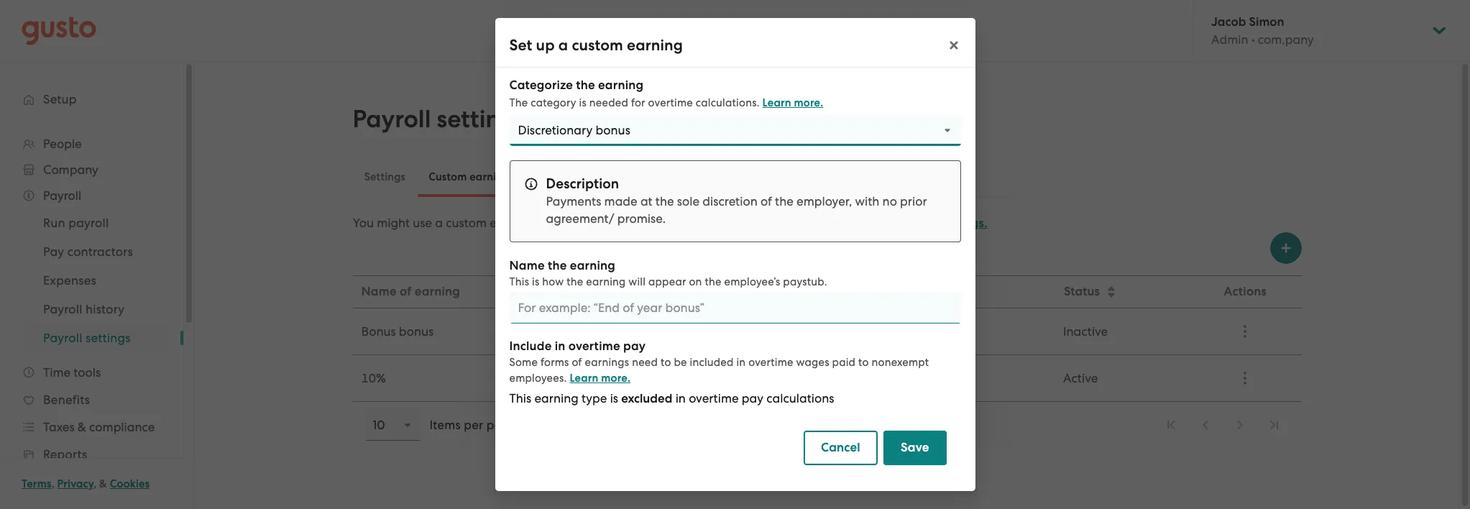 Task type: describe. For each thing, give the bounding box(es) containing it.
custom inside custom earning type dialog
[[572, 36, 623, 55]]

the inside categorize the earning the category is needed for overtime calculations. learn more.
[[576, 78, 595, 93]]

earning up the category
[[570, 258, 615, 273]]

agreement/
[[546, 211, 615, 226]]

wages
[[796, 356, 829, 369]]

payroll settings tab list
[[353, 157, 1302, 197]]

terms
[[22, 477, 52, 490]]

a inside dialog
[[559, 36, 568, 55]]

you
[[353, 216, 374, 230]]

the up how
[[548, 258, 567, 273]]

settings button
[[353, 160, 417, 194]]

paid time off group element
[[353, 402, 1302, 448]]

inactive
[[1063, 324, 1108, 339]]

1 vertical spatial more.
[[601, 372, 631, 385]]

is inside this earning type is excluded in overtime pay calculations
[[610, 391, 618, 406]]

custom earnings button
[[417, 160, 526, 194]]

bonus
[[361, 324, 396, 339]]

appear
[[648, 275, 686, 288]]

status
[[1064, 284, 1100, 299]]

the
[[509, 96, 528, 109]]

you might use a custom earning type for a signing bonus or severance pay. learn more about custom earnings.
[[353, 216, 988, 231]]

status button
[[1055, 277, 1188, 307]]

name for name the earning this is how the earning will appear on the employee's paystub.
[[509, 258, 545, 273]]

employees.
[[509, 372, 567, 385]]

items
[[430, 418, 461, 432]]

settings
[[437, 104, 526, 134]]

2 horizontal spatial custom
[[889, 216, 930, 231]]

in up forms
[[555, 339, 566, 354]]

list inside paid time off group element
[[1155, 409, 1290, 441]]

name for name of earning
[[361, 284, 397, 299]]

1 , from the left
[[52, 477, 55, 490]]

with
[[855, 194, 880, 209]]

payments made at the sole discretion of the employer, with no prior agreement/ promise.
[[546, 194, 927, 226]]

in inside button
[[791, 284, 802, 299]]

set
[[509, 36, 532, 55]]

severance
[[691, 216, 748, 230]]

earning up categorize the earning the category is needed for overtime calculations. learn more.
[[627, 36, 683, 55]]

of inside payments made at the sole discretion of the employer, with no prior agreement/ promise.
[[761, 194, 772, 209]]

active
[[1063, 371, 1098, 385]]

employee's
[[724, 275, 780, 288]]

bonus inside custom earning types grid
[[399, 324, 434, 339]]

include in overtime pay inside include in overtime pay button
[[747, 284, 880, 299]]

cancel button
[[804, 431, 878, 465]]

is inside categorize the earning the category is needed for overtime calculations. learn more.
[[579, 96, 587, 109]]

about
[[851, 216, 886, 231]]

no
[[883, 194, 897, 209]]

earning inside you might use a custom earning type for a signing bonus or severance pay. learn more about custom earnings.
[[490, 216, 534, 230]]

1 vertical spatial learn
[[782, 216, 814, 231]]

on
[[689, 275, 702, 288]]

type inside this earning type is excluded in overtime pay calculations
[[582, 391, 607, 406]]

10%
[[361, 371, 386, 385]]

2 vertical spatial learn
[[570, 372, 599, 385]]

other
[[579, 324, 612, 339]]

include in overtime pay button
[[738, 277, 1054, 307]]

signing
[[595, 216, 636, 230]]

this earning type is excluded in overtime pay calculations
[[509, 391, 834, 406]]

earnings.
[[933, 216, 988, 231]]

excluded
[[621, 391, 673, 406]]

earning inside grid
[[415, 284, 460, 299]]

learn inside categorize the earning the category is needed for overtime calculations. learn more.
[[763, 96, 791, 109]]

include inside button
[[747, 284, 789, 299]]

privacy link
[[57, 477, 94, 490]]

calculations
[[767, 391, 834, 406]]

will
[[629, 275, 646, 288]]

nonexempt
[[872, 356, 929, 369]]

included
[[690, 356, 734, 369]]

overtime inside this earning type is excluded in overtime pay calculations
[[689, 391, 739, 406]]

up
[[536, 36, 555, 55]]

might
[[377, 216, 410, 230]]

earning inside this earning type is excluded in overtime pay calculations
[[534, 391, 579, 406]]

learn more. link for include in overtime pay
[[570, 372, 631, 385]]

home image
[[22, 16, 96, 45]]

type inside you might use a custom earning type for a signing bonus or severance pay. learn more about custom earnings.
[[537, 216, 562, 230]]

settings
[[364, 170, 406, 183]]

in inside this earning type is excluded in overtime pay calculations
[[676, 391, 686, 406]]

0 horizontal spatial a
[[435, 216, 443, 230]]

learn more.
[[570, 372, 631, 385]]

overtime inside some forms of earnings need to be included in overtime wages paid to nonexempt employees.
[[749, 356, 794, 369]]

of inside some forms of earnings need to be included in overtime wages paid to nonexempt employees.
[[572, 356, 582, 369]]

include inside custom earning type dialog
[[509, 339, 552, 354]]

pay.
[[751, 216, 776, 230]]

earnings inside some forms of earnings need to be included in overtime wages paid to nonexempt employees.
[[585, 356, 629, 369]]



Task type: locate. For each thing, give the bounding box(es) containing it.
in right included
[[737, 356, 746, 369]]

1 vertical spatial include in overtime pay
[[509, 339, 646, 354]]

1 horizontal spatial include in overtime pay
[[747, 284, 880, 299]]

,
[[52, 477, 55, 490], [94, 477, 97, 490]]

save
[[901, 440, 929, 455]]

for down payments
[[565, 216, 581, 230]]

learn more. link right calculations.
[[763, 96, 823, 109]]

include in overtime pay up excluded
[[747, 284, 880, 299]]

1 vertical spatial of
[[400, 284, 412, 299]]

&
[[99, 477, 107, 490]]

earning
[[627, 36, 683, 55], [598, 78, 644, 93], [490, 216, 534, 230], [570, 258, 615, 273], [586, 275, 626, 288], [415, 284, 460, 299], [534, 391, 579, 406]]

employer,
[[797, 194, 852, 209]]

name up how
[[509, 258, 545, 273]]

0 vertical spatial learn
[[763, 96, 791, 109]]

bonus right bonus on the bottom of page
[[399, 324, 434, 339]]

bonus inside you might use a custom earning type for a signing bonus or severance pay. learn more about custom earnings.
[[639, 216, 674, 230]]

2 this from the top
[[509, 391, 531, 406]]

2 vertical spatial of
[[572, 356, 582, 369]]

this inside name the earning this is how the earning will appear on the employee's paystub.
[[509, 275, 529, 288]]

for
[[631, 96, 645, 109], [565, 216, 581, 230]]

0 horizontal spatial is
[[532, 275, 540, 288]]

1 horizontal spatial a
[[559, 36, 568, 55]]

1 to from the left
[[661, 356, 671, 369]]

2 vertical spatial is
[[610, 391, 618, 406]]

how
[[542, 275, 564, 288]]

page
[[487, 418, 517, 432]]

1 horizontal spatial custom
[[572, 36, 623, 55]]

learn down employer,
[[782, 216, 814, 231]]

name inside name the earning this is how the earning will appear on the employee's paystub.
[[509, 258, 545, 273]]

is left how
[[532, 275, 540, 288]]

1 horizontal spatial to
[[858, 356, 869, 369]]

is
[[579, 96, 587, 109], [532, 275, 540, 288], [610, 391, 618, 406]]

of inside custom earning types grid
[[400, 284, 412, 299]]

0 horizontal spatial learn more. link
[[570, 372, 631, 385]]

custom inside you might use a custom earning type for a signing bonus or severance pay. learn more about custom earnings.
[[446, 216, 487, 230]]

earnings inside button
[[470, 170, 514, 183]]

1 vertical spatial learn more. link
[[570, 372, 631, 385]]

for for use
[[565, 216, 581, 230]]

made
[[604, 194, 638, 209]]

1 horizontal spatial more.
[[794, 96, 823, 109]]

for inside categorize the earning the category is needed for overtime calculations. learn more.
[[631, 96, 645, 109]]

0 vertical spatial pay
[[858, 284, 880, 299]]

1 horizontal spatial include
[[747, 284, 789, 299]]

0 horizontal spatial of
[[400, 284, 412, 299]]

a right up
[[559, 36, 568, 55]]

0 horizontal spatial for
[[565, 216, 581, 230]]

0 vertical spatial type
[[537, 216, 562, 230]]

pay up "need" on the left bottom of page
[[623, 339, 646, 354]]

for for earning
[[631, 96, 645, 109]]

0 horizontal spatial pay
[[623, 339, 646, 354]]

to left be
[[661, 356, 671, 369]]

cancel
[[821, 440, 861, 455]]

category
[[531, 96, 576, 109]]

1 horizontal spatial is
[[579, 96, 587, 109]]

2 , from the left
[[94, 477, 97, 490]]

the up needed
[[576, 78, 595, 93]]

2 horizontal spatial of
[[761, 194, 772, 209]]

payroll
[[353, 104, 431, 134]]

name
[[509, 258, 545, 273], [361, 284, 397, 299]]

overtime inside button
[[805, 284, 855, 299]]

more. inside categorize the earning the category is needed for overtime calculations. learn more.
[[794, 96, 823, 109]]

include in overtime pay inside custom earning type dialog
[[509, 339, 646, 354]]

calculations.
[[696, 96, 760, 109]]

of up the pay.
[[761, 194, 772, 209]]

name up bonus on the bottom of page
[[361, 284, 397, 299]]

earning up needed
[[598, 78, 644, 93]]

cookies button
[[110, 475, 150, 493]]

more.
[[794, 96, 823, 109], [601, 372, 631, 385]]

the up the pay.
[[775, 194, 794, 209]]

1 vertical spatial earnings
[[585, 356, 629, 369]]

some
[[509, 356, 538, 369]]

is left needed
[[579, 96, 587, 109]]

a right use
[[435, 216, 443, 230]]

discretion
[[703, 194, 758, 209]]

prior
[[900, 194, 927, 209]]

1 vertical spatial pay
[[623, 339, 646, 354]]

this down the employees.
[[509, 391, 531, 406]]

bonus bonus
[[361, 324, 434, 339]]

overtime
[[648, 96, 693, 109], [805, 284, 855, 299], [569, 339, 620, 354], [749, 356, 794, 369], [689, 391, 739, 406]]

0 horizontal spatial include in overtime pay
[[509, 339, 646, 354]]

terms link
[[22, 477, 52, 490]]

overtime left calculations.
[[648, 96, 693, 109]]

this left how
[[509, 275, 529, 288]]

more
[[817, 216, 848, 231]]

custom right use
[[446, 216, 487, 230]]

the right how
[[567, 275, 583, 288]]

description alert
[[509, 160, 961, 242]]

custom
[[572, 36, 623, 55], [446, 216, 487, 230], [889, 216, 930, 231]]

, left "privacy"
[[52, 477, 55, 490]]

1 horizontal spatial learn more. link
[[763, 96, 823, 109]]

type down learn more.
[[582, 391, 607, 406]]

paid
[[832, 356, 856, 369]]

1 vertical spatial include
[[509, 339, 552, 354]]

excluded
[[746, 324, 797, 339]]

earnings up commission
[[585, 356, 629, 369]]

overtime down excluded
[[749, 356, 794, 369]]

name of earning
[[361, 284, 460, 299]]

custom earning types grid
[[353, 275, 1302, 402]]

custom right up
[[572, 36, 623, 55]]

for right needed
[[631, 96, 645, 109]]

learn more. link for categorize the earning
[[763, 96, 823, 109]]

pay
[[858, 284, 880, 299], [623, 339, 646, 354], [742, 391, 764, 406]]

overtime down "more"
[[805, 284, 855, 299]]

payroll settings
[[353, 104, 526, 134]]

2 to from the left
[[858, 356, 869, 369]]

in
[[791, 284, 802, 299], [555, 339, 566, 354], [737, 356, 746, 369], [676, 391, 686, 406]]

in right excluded
[[676, 391, 686, 406]]

paystub.
[[783, 275, 827, 288]]

for inside you might use a custom earning type for a signing bonus or severance pay. learn more about custom earnings.
[[565, 216, 581, 230]]

0 vertical spatial earnings
[[470, 170, 514, 183]]

0 vertical spatial include in overtime pay
[[747, 284, 880, 299]]

1 vertical spatial is
[[532, 275, 540, 288]]

1 vertical spatial type
[[582, 391, 607, 406]]

set up a custom earning
[[509, 36, 683, 55]]

2 horizontal spatial is
[[610, 391, 618, 406]]

2 vertical spatial pay
[[742, 391, 764, 406]]

1 horizontal spatial type
[[582, 391, 607, 406]]

1 this from the top
[[509, 275, 529, 288]]

custom earning type dialog
[[495, 18, 975, 491]]

1 horizontal spatial name
[[509, 258, 545, 273]]

name inside custom earning types grid
[[361, 284, 397, 299]]

1 vertical spatial this
[[509, 391, 531, 406]]

earning left will
[[586, 275, 626, 288]]

pay right paystub.
[[858, 284, 880, 299]]

earning down the employees.
[[534, 391, 579, 406]]

1 horizontal spatial for
[[631, 96, 645, 109]]

description
[[546, 175, 619, 192]]

learn more about custom earnings. link
[[782, 216, 988, 231]]

category
[[580, 284, 633, 299]]

pay inside button
[[858, 284, 880, 299]]

forms
[[541, 356, 569, 369]]

or
[[677, 216, 688, 230]]

a down payments
[[584, 216, 592, 230]]

at
[[641, 194, 653, 209]]

in inside some forms of earnings need to be included in overtime wages paid to nonexempt employees.
[[737, 356, 746, 369]]

earning down custom earnings button
[[490, 216, 534, 230]]

1 horizontal spatial ,
[[94, 477, 97, 490]]

0 horizontal spatial earnings
[[470, 170, 514, 183]]

overtime down some forms of earnings need to be included in overtime wages paid to nonexempt employees.
[[689, 391, 739, 406]]

1 vertical spatial bonus
[[399, 324, 434, 339]]

1 horizontal spatial bonus
[[639, 216, 674, 230]]

type down payments
[[537, 216, 562, 230]]

earnings
[[470, 170, 514, 183], [585, 356, 629, 369]]

0 vertical spatial learn more. link
[[763, 96, 823, 109]]

0 horizontal spatial ,
[[52, 477, 55, 490]]

items per page
[[430, 418, 517, 432]]

overtime inside categorize the earning the category is needed for overtime calculations. learn more.
[[648, 96, 693, 109]]

0 horizontal spatial name
[[361, 284, 397, 299]]

bonus down at
[[639, 216, 674, 230]]

include up "some"
[[509, 339, 552, 354]]

in right employee's
[[791, 284, 802, 299]]

earning up bonus bonus
[[415, 284, 460, 299]]

is down commission
[[610, 391, 618, 406]]

, left &
[[94, 477, 97, 490]]

1 vertical spatial for
[[565, 216, 581, 230]]

1 horizontal spatial earnings
[[585, 356, 629, 369]]

include up excluded
[[747, 284, 789, 299]]

be
[[674, 356, 687, 369]]

pay inside this earning type is excluded in overtime pay calculations
[[742, 391, 764, 406]]

to
[[661, 356, 671, 369], [858, 356, 869, 369]]

learn right calculations.
[[763, 96, 791, 109]]

Name the earning field
[[509, 292, 961, 324]]

1 horizontal spatial pay
[[742, 391, 764, 406]]

commission
[[579, 371, 647, 385]]

0 vertical spatial of
[[761, 194, 772, 209]]

need
[[632, 356, 658, 369]]

the right on
[[705, 275, 722, 288]]

0 vertical spatial name
[[509, 258, 545, 273]]

a
[[559, 36, 568, 55], [435, 216, 443, 230], [584, 216, 592, 230]]

0 horizontal spatial bonus
[[399, 324, 434, 339]]

0 horizontal spatial to
[[661, 356, 671, 369]]

categorize
[[509, 78, 573, 93]]

type
[[537, 216, 562, 230], [582, 391, 607, 406]]

category button
[[571, 277, 737, 307]]

0 vertical spatial this
[[509, 275, 529, 288]]

terms , privacy , & cookies
[[22, 477, 150, 490]]

promise.
[[618, 211, 666, 226]]

0 horizontal spatial include
[[509, 339, 552, 354]]

learn more. link
[[763, 96, 823, 109], [570, 372, 631, 385]]

earnings right custom
[[470, 170, 514, 183]]

some forms of earnings need to be included in overtime wages paid to nonexempt employees.
[[509, 356, 929, 385]]

name the earning this is how the earning will appear on the employee's paystub.
[[509, 258, 827, 288]]

0 vertical spatial include
[[747, 284, 789, 299]]

pay down some forms of earnings need to be included in overtime wages paid to nonexempt employees.
[[742, 391, 764, 406]]

custom earnings
[[429, 170, 514, 183]]

list
[[1155, 409, 1290, 441]]

earning inside categorize the earning the category is needed for overtime calculations. learn more.
[[598, 78, 644, 93]]

1 vertical spatial name
[[361, 284, 397, 299]]

learn
[[763, 96, 791, 109], [782, 216, 814, 231], [570, 372, 599, 385]]

cookies
[[110, 477, 150, 490]]

of right forms
[[572, 356, 582, 369]]

0 horizontal spatial custom
[[446, 216, 487, 230]]

include in overtime pay up forms
[[509, 339, 646, 354]]

per
[[464, 418, 484, 432]]

0 horizontal spatial more.
[[601, 372, 631, 385]]

of up bonus bonus
[[400, 284, 412, 299]]

include
[[747, 284, 789, 299], [509, 339, 552, 354]]

0 vertical spatial is
[[579, 96, 587, 109]]

learn more. link down other
[[570, 372, 631, 385]]

the right at
[[656, 194, 674, 209]]

use
[[413, 216, 432, 230]]

of
[[761, 194, 772, 209], [400, 284, 412, 299], [572, 356, 582, 369]]

0 vertical spatial more.
[[794, 96, 823, 109]]

0 vertical spatial for
[[631, 96, 645, 109]]

0 vertical spatial bonus
[[639, 216, 674, 230]]

is inside name the earning this is how the earning will appear on the employee's paystub.
[[532, 275, 540, 288]]

account menu element
[[1193, 0, 1449, 61]]

to right paid on the bottom right of page
[[858, 356, 869, 369]]

needed
[[589, 96, 628, 109]]

save button
[[884, 431, 947, 465]]

2 horizontal spatial pay
[[858, 284, 880, 299]]

categorize the earning the category is needed for overtime calculations. learn more.
[[509, 78, 823, 109]]

custom
[[429, 170, 467, 183]]

privacy
[[57, 477, 94, 490]]

actions
[[1224, 284, 1267, 299]]

include in overtime pay
[[747, 284, 880, 299], [509, 339, 646, 354]]

overtime up learn more.
[[569, 339, 620, 354]]

0 horizontal spatial type
[[537, 216, 562, 230]]

sole
[[677, 194, 700, 209]]

custom down prior
[[889, 216, 930, 231]]

payments
[[546, 194, 601, 209]]

1 horizontal spatial of
[[572, 356, 582, 369]]

bonus
[[639, 216, 674, 230], [399, 324, 434, 339]]

this inside this earning type is excluded in overtime pay calculations
[[509, 391, 531, 406]]

2 horizontal spatial a
[[584, 216, 592, 230]]

learn right the employees.
[[570, 372, 599, 385]]



Task type: vqa. For each thing, say whether or not it's contained in the screenshot.
the right custom
yes



